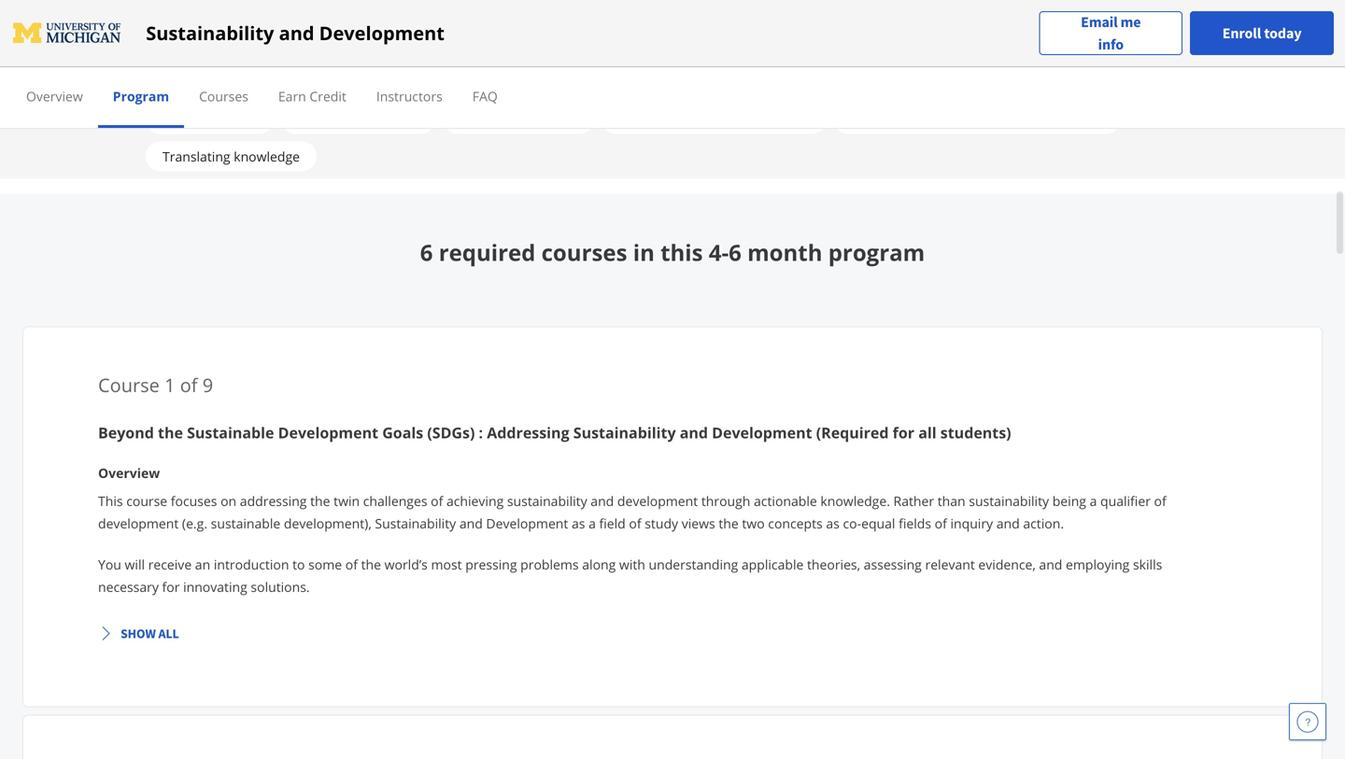 Task type: vqa. For each thing, say whether or not it's contained in the screenshot.
the left if
no



Task type: locate. For each thing, give the bounding box(es) containing it.
a left field at the bottom left of the page
[[589, 515, 596, 533]]

assessing solutions
[[459, 110, 577, 128]]

you
[[98, 556, 121, 574]]

0 horizontal spatial sustainability
[[146, 20, 274, 46]]

1 horizontal spatial for
[[893, 423, 915, 443]]

being
[[1052, 492, 1086, 510]]

earn credit link
[[278, 87, 346, 105]]

thinking
[[208, 110, 257, 128]]

views
[[682, 515, 715, 533]]

will
[[238, 58, 271, 83], [125, 556, 145, 574]]

a right being
[[1090, 492, 1097, 510]]

sustainability inside 'this course focuses on addressing the twin challenges of achieving sustainability and development through actionable knowledge. rather than sustainability being a qualifier of development (e.g. sustainable development), sustainability and development as a field of study views the two concepts as co-equal fields of inquiry and action.'
[[375, 515, 456, 533]]

development
[[319, 20, 445, 46], [278, 423, 378, 443], [712, 423, 812, 443], [486, 515, 568, 533]]

collaboration with cross-functional teams
[[850, 110, 1104, 128]]

a
[[1090, 492, 1097, 510], [589, 515, 596, 533]]

development up the study
[[617, 492, 698, 510]]

0 horizontal spatial will
[[125, 556, 145, 574]]

of
[[180, 372, 198, 398], [431, 492, 443, 510], [1154, 492, 1166, 510], [629, 515, 641, 533], [935, 515, 947, 533], [345, 556, 358, 574]]

addressing
[[240, 492, 307, 510]]

1 horizontal spatial sustainability
[[375, 515, 456, 533]]

2 horizontal spatial sustainability
[[573, 423, 676, 443]]

will up necessary
[[125, 556, 145, 574]]

the left world's
[[361, 556, 381, 574]]

necessary
[[98, 578, 159, 596]]

and inside the you will receive an introduction to some of the world's most pressing problems along with understanding applicable theories, assessing relevant evidence, and employing skills necessary for innovating solutions.
[[1039, 556, 1062, 574]]

achieving
[[446, 492, 504, 510]]

6 required courses in this 4-6 month program
[[420, 237, 925, 268]]

overview up "course" at the bottom left of the page
[[98, 464, 160, 482]]

1 horizontal spatial will
[[238, 58, 271, 83]]

sustainability and development
[[146, 20, 445, 46]]

0 horizontal spatial sustainability
[[507, 492, 587, 510]]

co-
[[843, 515, 861, 533]]

and down action.
[[1039, 556, 1062, 574]]

1 vertical spatial with
[[619, 556, 645, 574]]

1 horizontal spatial sustainability
[[969, 492, 1049, 510]]

the inside the you will receive an introduction to some of the world's most pressing problems along with understanding applicable theories, assessing relevant evidence, and employing skills necessary for innovating solutions.
[[361, 556, 381, 574]]

sustainability down challenges
[[375, 515, 456, 533]]

sustainability up problems in the left bottom of the page
[[507, 492, 587, 510]]

sustainability up you
[[146, 20, 274, 46]]

development up instructors
[[319, 20, 445, 46]]

0 horizontal spatial 6
[[420, 237, 433, 268]]

on
[[221, 492, 236, 510]]

0 horizontal spatial as
[[572, 515, 585, 533]]

sustainability up 'this course focuses on addressing the twin challenges of achieving sustainability and development through actionable knowledge. rather than sustainability being a qualifier of development (e.g. sustainable development), sustainability and development as a field of study views the two concepts as co-equal fields of inquiry and action.'
[[573, 423, 676, 443]]

0 horizontal spatial with
[[619, 556, 645, 574]]

credit
[[310, 87, 346, 105]]

0 horizontal spatial a
[[589, 515, 596, 533]]

you will receive an introduction to some of the world's most pressing problems along with understanding applicable theories, assessing relevant evidence, and employing skills necessary for innovating solutions.
[[98, 556, 1162, 596]]

show all
[[121, 626, 179, 642]]

show all button
[[91, 617, 187, 651]]

applying
[[619, 110, 671, 128]]

you
[[199, 58, 233, 83]]

(e.g.
[[182, 515, 207, 533]]

0 horizontal spatial development
[[98, 515, 179, 533]]

1 vertical spatial a
[[589, 515, 596, 533]]

qualifier
[[1100, 492, 1151, 510]]

innovating
[[183, 578, 247, 596]]

1 vertical spatial development
[[98, 515, 179, 533]]

sustainable
[[211, 515, 280, 533]]

2 vertical spatial sustainability
[[375, 515, 456, 533]]

development up actionable
[[712, 423, 812, 443]]

of inside the you will receive an introduction to some of the world's most pressing problems along with understanding applicable theories, assessing relevant evidence, and employing skills necessary for innovating solutions.
[[345, 556, 358, 574]]

as
[[572, 515, 585, 533], [826, 515, 840, 533]]

for left all
[[893, 423, 915, 443]]

1 horizontal spatial 6
[[729, 237, 742, 268]]

as left field at the bottom left of the page
[[572, 515, 585, 533]]

evidence,
[[978, 556, 1036, 574]]

this
[[660, 237, 703, 268]]

students)
[[940, 423, 1011, 443]]

with inside the you will receive an introduction to some of the world's most pressing problems along with understanding applicable theories, assessing relevant evidence, and employing skills necessary for innovating solutions.
[[619, 556, 645, 574]]

sustainability up action.
[[969, 492, 1049, 510]]

pressing
[[465, 556, 517, 574]]

and
[[279, 20, 314, 46], [728, 110, 752, 128], [680, 423, 708, 443], [591, 492, 614, 510], [459, 515, 483, 533], [996, 515, 1020, 533], [1039, 556, 1062, 574]]

(required
[[816, 423, 889, 443]]

9
[[202, 372, 213, 398]]

and left action.
[[996, 515, 1020, 533]]

2 6 from the left
[[729, 237, 742, 268]]

0 vertical spatial development
[[617, 492, 698, 510]]

0 vertical spatial with
[[936, 110, 962, 128]]

will right you
[[238, 58, 271, 83]]

email me info button
[[1039, 11, 1183, 56]]

enroll
[[1222, 24, 1261, 43]]

and down achieving
[[459, 515, 483, 533]]

applicable
[[742, 556, 804, 574]]

field
[[599, 515, 626, 533]]

1 vertical spatial for
[[162, 578, 180, 596]]

an
[[195, 556, 210, 574]]

for down receive
[[162, 578, 180, 596]]

with left cross-
[[936, 110, 962, 128]]

program
[[113, 87, 169, 105]]

understanding
[[649, 556, 738, 574]]

collaboration
[[850, 110, 933, 128]]

with right along at bottom left
[[619, 556, 645, 574]]

as left co-
[[826, 515, 840, 533]]

this course focuses on addressing the twin challenges of achieving sustainability and development through actionable knowledge. rather than sustainability being a qualifier of development (e.g. sustainable development), sustainability and development as a field of study views the two concepts as co-equal fields of inquiry and action.
[[98, 492, 1166, 533]]

0 vertical spatial for
[[893, 423, 915, 443]]

most
[[431, 556, 462, 574]]

development inside 'this course focuses on addressing the twin challenges of achieving sustainability and development through actionable knowledge. rather than sustainability being a qualifier of development (e.g. sustainable development), sustainability and development as a field of study views the two concepts as co-equal fields of inquiry and action.'
[[486, 515, 568, 533]]

6 left month on the right top of the page
[[729, 237, 742, 268]]

equal
[[861, 515, 895, 533]]

1 vertical spatial will
[[125, 556, 145, 574]]

the up development), on the bottom left of the page
[[310, 492, 330, 510]]

of right qualifier
[[1154, 492, 1166, 510]]

teams
[[1066, 110, 1104, 128]]

1
[[164, 372, 175, 398]]

enroll today
[[1222, 24, 1302, 43]]

0 horizontal spatial overview
[[26, 87, 83, 105]]

beyond the sustainable development goals (sdgs) : addressing sustainability and development (required for all students)
[[98, 423, 1011, 443]]

6 left 'required'
[[420, 237, 433, 268]]

theories,
[[807, 556, 860, 574]]

0 vertical spatial sustainability
[[146, 20, 274, 46]]

1 horizontal spatial as
[[826, 515, 840, 533]]

to
[[292, 556, 305, 574]]

overview down university of michigan image
[[26, 87, 83, 105]]

relevant
[[925, 556, 975, 574]]

4-
[[709, 237, 729, 268]]

for
[[893, 423, 915, 443], [162, 578, 180, 596]]

1 horizontal spatial a
[[1090, 492, 1097, 510]]

of right the some
[[345, 556, 358, 574]]

1 horizontal spatial with
[[936, 110, 962, 128]]

1 horizontal spatial overview
[[98, 464, 160, 482]]

development
[[617, 492, 698, 510], [98, 515, 179, 533]]

development up problems in the left bottom of the page
[[486, 515, 568, 533]]

:
[[479, 423, 483, 443]]

development down "course" at the bottom left of the page
[[98, 515, 179, 533]]

enroll today button
[[1190, 11, 1334, 55]]

sustainability
[[507, 492, 587, 510], [969, 492, 1049, 510]]

1 6 from the left
[[420, 237, 433, 268]]

skills
[[1133, 556, 1162, 574]]

0 vertical spatial overview
[[26, 87, 83, 105]]

1 vertical spatial overview
[[98, 464, 160, 482]]

0 horizontal spatial for
[[162, 578, 180, 596]]

with
[[936, 110, 962, 128], [619, 556, 645, 574]]



Task type: describe. For each thing, give the bounding box(es) containing it.
(sdgs)
[[427, 423, 475, 443]]

sustainable
[[187, 423, 274, 443]]

2 sustainability from the left
[[969, 492, 1049, 510]]

inquiry
[[950, 515, 993, 533]]

knowledge
[[234, 148, 300, 165]]

instructors
[[376, 87, 443, 105]]

and up field at the bottom left of the page
[[591, 492, 614, 510]]

introduction
[[214, 556, 289, 574]]

the down 'through'
[[719, 515, 739, 533]]

translating knowledge
[[163, 148, 300, 165]]

gain
[[276, 58, 316, 83]]

of down than
[[935, 515, 947, 533]]

evidence
[[364, 110, 418, 128]]

of right 1
[[180, 372, 198, 398]]

development),
[[284, 515, 372, 533]]

month
[[747, 237, 822, 268]]

and right theories
[[728, 110, 752, 128]]

2 as from the left
[[826, 515, 840, 533]]

through
[[701, 492, 750, 510]]

two
[[742, 515, 765, 533]]

university of michigan image
[[11, 18, 123, 48]]

methods
[[755, 110, 809, 128]]

program link
[[113, 87, 169, 105]]

help center image
[[1297, 711, 1319, 733]]

0 vertical spatial will
[[238, 58, 271, 83]]

rather
[[894, 492, 934, 510]]

the right beyond
[[158, 423, 183, 443]]

assessing
[[459, 110, 519, 128]]

program
[[828, 237, 925, 268]]

action.
[[1023, 515, 1064, 533]]

evaluating evidence
[[298, 110, 418, 128]]

fields
[[899, 515, 931, 533]]

goals
[[382, 423, 423, 443]]

receive
[[148, 556, 192, 574]]

1 vertical spatial sustainability
[[573, 423, 676, 443]]

evaluating
[[298, 110, 361, 128]]

info
[[1098, 35, 1124, 54]]

problems
[[520, 556, 579, 574]]

some
[[308, 556, 342, 574]]

required
[[439, 237, 536, 268]]

solutions.
[[251, 578, 310, 596]]

1 as from the left
[[572, 515, 585, 533]]

and up gain
[[279, 20, 314, 46]]

applying theories and methods
[[619, 110, 809, 128]]

skills
[[146, 58, 194, 83]]

along
[[582, 556, 616, 574]]

and up 'through'
[[680, 423, 708, 443]]

course
[[126, 492, 167, 510]]

for inside the you will receive an introduction to some of the world's most pressing problems along with understanding applicable theories, assessing relevant evidence, and employing skills necessary for innovating solutions.
[[162, 578, 180, 596]]

course
[[98, 372, 160, 398]]

1 sustainability from the left
[[507, 492, 587, 510]]

than
[[938, 492, 966, 510]]

course 1 of 9
[[98, 372, 213, 398]]

of right field at the bottom left of the page
[[629, 515, 641, 533]]

me
[[1121, 13, 1141, 31]]

show
[[121, 626, 156, 642]]

cross-
[[966, 110, 1002, 128]]

critical thinking
[[163, 110, 257, 128]]

all
[[158, 626, 179, 642]]

focuses
[[171, 492, 217, 510]]

world's
[[385, 556, 428, 574]]

0 vertical spatial a
[[1090, 492, 1097, 510]]

of left achieving
[[431, 492, 443, 510]]

earn
[[278, 87, 306, 105]]

challenges
[[363, 492, 427, 510]]

skills you will gain
[[146, 58, 316, 83]]

sus dev trailer image
[[146, 0, 566, 41]]

faq link
[[472, 87, 498, 105]]

overview link
[[26, 87, 83, 105]]

courses
[[541, 237, 627, 268]]

today
[[1264, 24, 1302, 43]]

actionable
[[754, 492, 817, 510]]

theories
[[675, 110, 725, 128]]

concepts
[[768, 515, 823, 533]]

assessing
[[864, 556, 922, 574]]

knowledge.
[[821, 492, 890, 510]]

certificate menu element
[[11, 67, 1334, 128]]

twin
[[334, 492, 360, 510]]

courses
[[199, 87, 248, 105]]

1 horizontal spatial development
[[617, 492, 698, 510]]

development up twin
[[278, 423, 378, 443]]

earn credit
[[278, 87, 346, 105]]

courses link
[[199, 87, 248, 105]]

will inside the you will receive an introduction to some of the world's most pressing problems along with understanding applicable theories, assessing relevant evidence, and employing skills necessary for innovating solutions.
[[125, 556, 145, 574]]

overview inside certificate menu element
[[26, 87, 83, 105]]

faq
[[472, 87, 498, 105]]

critical
[[163, 110, 204, 128]]

employing
[[1066, 556, 1130, 574]]

email me info
[[1081, 13, 1141, 54]]

in
[[633, 237, 655, 268]]



